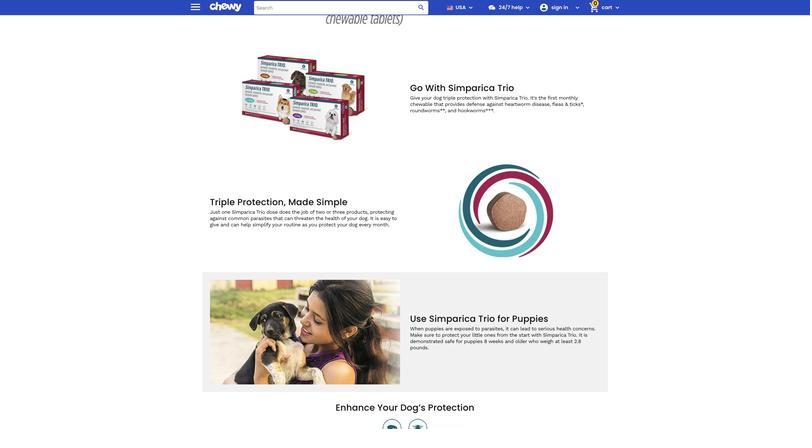 Task type: describe. For each thing, give the bounding box(es) containing it.
as
[[302, 222, 307, 228]]

simparica inside triple protection, made simple just one simparica trio dose does the job of two or three products, protecting against common parasites that can threaten the health of your dog. it is easy to give and can help simplify your routine as you protect your dog every month.
[[232, 210, 255, 216]]

it
[[506, 326, 509, 332]]

can inside use simparica trio for puppies when puppies are exposed to parasites, it can lead to serious health concerns. make sure to protect your little ones from the start with simparica trio. it is demonstrated safe for puppies 8 weeks and older who weigh at least 2.8 pounds.
[[510, 326, 519, 332]]

easy
[[380, 216, 391, 222]]

start
[[519, 333, 530, 339]]

puppies
[[512, 313, 548, 326]]

make
[[410, 333, 422, 339]]

24/7 help link
[[486, 0, 523, 15]]

against inside "go with simparica trio give your dog triple protection with simparica trio. it's the first monthly chewable that provides defense against heartworm disease, fleas & ticks*, roundworms**, and hookworms***."
[[487, 101, 503, 107]]

threaten
[[294, 216, 314, 222]]

with
[[425, 82, 446, 94]]

cart menu image
[[614, 4, 621, 11]]

pounds.
[[410, 345, 429, 351]]

ones
[[484, 333, 495, 339]]

24/7 help
[[499, 4, 523, 11]]

protecting
[[370, 210, 394, 216]]

it inside triple protection, made simple just one simparica trio dose does the job of two or three products, protecting against common parasites that can threaten the health of your dog. it is easy to give and can help simplify your routine as you protect your dog every month.
[[370, 216, 373, 222]]

0 horizontal spatial menu image
[[189, 0, 202, 13]]

&
[[565, 101, 568, 107]]

exposed
[[454, 326, 474, 332]]

with inside "go with simparica trio give your dog triple protection with simparica trio. it's the first monthly chewable that provides defense against heartworm disease, fleas & ticks*, roundworms**, and hookworms***."
[[483, 95, 493, 101]]

24/7
[[499, 4, 510, 11]]

defense
[[466, 101, 485, 107]]

your inside use simparica trio for puppies when puppies are exposed to parasites, it can lead to serious health concerns. make sure to protect your little ones from the start with simparica trio. it is demonstrated safe for puppies 8 weeks and older who weigh at least 2.8 pounds.
[[461, 333, 471, 339]]

protect inside use simparica trio for puppies when puppies are exposed to parasites, it can lead to serious health concerns. make sure to protect your little ones from the start with simparica trio. it is demonstrated safe for puppies 8 weeks and older who weigh at least 2.8 pounds.
[[442, 333, 459, 339]]

use
[[410, 313, 427, 326]]

three
[[333, 210, 345, 216]]

first
[[548, 95, 557, 101]]

dog inside "go with simparica trio give your dog triple protection with simparica trio. it's the first monthly chewable that provides defense against heartworm disease, fleas & ticks*, roundworms**, and hookworms***."
[[433, 95, 442, 101]]

products,
[[346, 210, 369, 216]]

parasites,
[[482, 326, 504, 332]]

chewy home image
[[210, 0, 241, 14]]

dose
[[267, 210, 278, 216]]

1 vertical spatial can
[[231, 222, 239, 228]]

health inside triple protection, made simple just one simparica trio dose does the job of two or three products, protecting against common parasites that can threaten the health of your dog. it is easy to give and can help simplify your routine as you protect your dog every month.
[[325, 216, 340, 222]]

trio inside triple protection, made simple just one simparica trio dose does the job of two or three products, protecting against common parasites that can threaten the health of your dog. it is easy to give and can help simplify your routine as you protect your dog every month.
[[256, 210, 265, 216]]

protection
[[457, 95, 481, 101]]

simplify
[[253, 222, 271, 228]]

simparica up protection
[[448, 82, 495, 94]]

triple protection, made simple just one simparica trio dose does the job of two or three products, protecting against common parasites that can threaten the health of your dog. it is easy to give and can help simplify your routine as you protect your dog every month.
[[210, 197, 397, 228]]

dog inside triple protection, made simple just one simparica trio dose does the job of two or three products, protecting against common parasites that can threaten the health of your dog. it is easy to give and can help simplify your routine as you protect your dog every month.
[[349, 222, 357, 228]]

2.8
[[574, 339, 581, 345]]

protect inside triple protection, made simple just one simparica trio dose does the job of two or three products, protecting against common parasites that can threaten the health of your dog. it is easy to give and can help simplify your routine as you protect your dog every month.
[[319, 222, 336, 228]]

that inside triple protection, made simple just one simparica trio dose does the job of two or three products, protecting against common parasites that can threaten the health of your dog. it is easy to give and can help simplify your routine as you protect your dog every month.
[[273, 216, 283, 222]]

chewable
[[410, 101, 432, 107]]

your down three at the left of the page
[[337, 222, 347, 228]]

to inside triple protection, made simple just one simparica trio dose does the job of two or three products, protecting against common parasites that can threaten the health of your dog. it is easy to give and can help simplify your routine as you protect your dog every month.
[[392, 216, 397, 222]]

from
[[497, 333, 508, 339]]

Product search field
[[254, 1, 428, 14]]

menu image inside usa dropdown button
[[467, 4, 475, 11]]

roundworms**,
[[410, 108, 446, 114]]

your down dose
[[272, 222, 282, 228]]

1 horizontal spatial for
[[498, 313, 510, 326]]

enhance your dog's protection
[[336, 402, 474, 415]]

to right lead at bottom right
[[532, 326, 537, 332]]

give
[[210, 222, 219, 228]]

help inside triple protection, made simple just one simparica trio dose does the job of two or three products, protecting against common parasites that can threaten the health of your dog. it is easy to give and can help simplify your routine as you protect your dog every month.
[[241, 222, 251, 228]]

cart
[[602, 4, 612, 11]]

with inside use simparica trio for puppies when puppies are exposed to parasites, it can lead to serious health concerns. make sure to protect your little ones from the start with simparica trio. it is demonstrated safe for puppies 8 weeks and older who weigh at least 2.8 pounds.
[[531, 333, 542, 339]]

dog.
[[359, 216, 369, 222]]

when
[[410, 326, 424, 332]]

0 horizontal spatial for
[[456, 339, 462, 345]]

lead
[[520, 326, 530, 332]]

parasites
[[251, 216, 272, 222]]

enhance
[[336, 402, 375, 415]]

1 vertical spatial of
[[341, 216, 346, 222]]

items image
[[589, 2, 600, 13]]

concerns.
[[573, 326, 595, 332]]

trio inside "go with simparica trio give your dog triple protection with simparica trio. it's the first monthly chewable that provides defense against heartworm disease, fleas & ticks*, roundworms**, and hookworms***."
[[497, 82, 514, 94]]

and inside "go with simparica trio give your dog triple protection with simparica trio. it's the first monthly chewable that provides defense against heartworm disease, fleas & ticks*, roundworms**, and hookworms***."
[[448, 108, 456, 114]]

or
[[326, 210, 331, 216]]

go
[[410, 82, 423, 94]]

and inside use simparica trio for puppies when puppies are exposed to parasites, it can lead to serious health concerns. make sure to protect your little ones from the start with simparica trio. it is demonstrated safe for puppies 8 weeks and older who weigh at least 2.8 pounds.
[[505, 339, 514, 345]]

month.
[[373, 222, 389, 228]]

are
[[445, 326, 453, 332]]

0 vertical spatial can
[[284, 216, 293, 222]]

go with simparica trio give your dog triple protection with simparica trio. it's the first monthly chewable that provides defense against heartworm disease, fleas & ticks*, roundworms**, and hookworms***.
[[410, 82, 584, 114]]

sure
[[424, 333, 434, 339]]

submit search image
[[418, 4, 425, 11]]

who
[[529, 339, 539, 345]]

at
[[555, 339, 560, 345]]

your
[[377, 402, 398, 415]]

your down products,
[[347, 216, 357, 222]]

weigh
[[540, 339, 554, 345]]



Task type: locate. For each thing, give the bounding box(es) containing it.
1 horizontal spatial with
[[531, 333, 542, 339]]

can down "common"
[[231, 222, 239, 228]]

1 horizontal spatial is
[[584, 333, 588, 339]]

1 vertical spatial with
[[531, 333, 542, 339]]

1 vertical spatial is
[[584, 333, 588, 339]]

and
[[448, 108, 456, 114], [220, 222, 229, 228], [505, 339, 514, 345]]

and down provides
[[448, 108, 456, 114]]

simparica up "at"
[[543, 333, 566, 339]]

every
[[359, 222, 371, 228]]

against right defense
[[487, 101, 503, 107]]

health down or
[[325, 216, 340, 222]]

help left help menu icon
[[512, 4, 523, 11]]

simple
[[316, 197, 348, 209]]

your
[[422, 95, 432, 101], [347, 216, 357, 222], [272, 222, 282, 228], [337, 222, 347, 228], [461, 333, 471, 339]]

triple
[[210, 197, 235, 209]]

0 vertical spatial against
[[487, 101, 503, 107]]

1 horizontal spatial dog
[[433, 95, 442, 101]]

1 vertical spatial puppies
[[464, 339, 483, 345]]

little
[[472, 333, 483, 339]]

of right job
[[310, 210, 314, 216]]

0 vertical spatial and
[[448, 108, 456, 114]]

help menu image
[[524, 4, 532, 11]]

one
[[222, 210, 230, 216]]

is inside use simparica trio for puppies when puppies are exposed to parasites, it can lead to serious health concerns. make sure to protect your little ones from the start with simparica trio. it is demonstrated safe for puppies 8 weeks and older who weigh at least 2.8 pounds.
[[584, 333, 588, 339]]

0 vertical spatial health
[[325, 216, 340, 222]]

0 vertical spatial puppies
[[425, 326, 444, 332]]

0 vertical spatial that
[[434, 101, 443, 107]]

1 vertical spatial trio.
[[568, 333, 577, 339]]

the inside "go with simparica trio give your dog triple protection with simparica trio. it's the first monthly chewable that provides defense against heartworm disease, fleas & ticks*, roundworms**, and hookworms***."
[[539, 95, 546, 101]]

2 vertical spatial can
[[510, 326, 519, 332]]

trio up parasites
[[256, 210, 265, 216]]

can right it
[[510, 326, 519, 332]]

1 vertical spatial for
[[456, 339, 462, 345]]

1 horizontal spatial of
[[341, 216, 346, 222]]

1 horizontal spatial puppies
[[464, 339, 483, 345]]

just
[[210, 210, 220, 216]]

1 vertical spatial trio
[[256, 210, 265, 216]]

for up it
[[498, 313, 510, 326]]

ticks*,
[[570, 101, 584, 107]]

monthly
[[559, 95, 578, 101]]

puppies
[[425, 326, 444, 332], [464, 339, 483, 345]]

1 horizontal spatial help
[[512, 4, 523, 11]]

to
[[392, 216, 397, 222], [475, 326, 480, 332], [532, 326, 537, 332], [436, 333, 440, 339]]

protect down or
[[319, 222, 336, 228]]

older
[[515, 339, 527, 345]]

is
[[375, 216, 379, 222], [584, 333, 588, 339]]

protect up the safe at right
[[442, 333, 459, 339]]

0 horizontal spatial health
[[325, 216, 340, 222]]

can up routine
[[284, 216, 293, 222]]

simparica up the heartworm
[[495, 95, 518, 101]]

1 horizontal spatial it
[[579, 333, 582, 339]]

dog
[[433, 95, 442, 101], [349, 222, 357, 228]]

protect
[[319, 222, 336, 228], [442, 333, 459, 339]]

0 vertical spatial with
[[483, 95, 493, 101]]

trio. up the heartworm
[[519, 95, 529, 101]]

of down three at the left of the page
[[341, 216, 346, 222]]

0 vertical spatial trio
[[497, 82, 514, 94]]

2 horizontal spatial can
[[510, 326, 519, 332]]

account menu image
[[574, 4, 581, 11]]

routine
[[284, 222, 300, 228]]

health inside use simparica trio for puppies when puppies are exposed to parasites, it can lead to serious health concerns. make sure to protect your little ones from the start with simparica trio. it is demonstrated safe for puppies 8 weeks and older who weigh at least 2.8 pounds.
[[557, 326, 571, 332]]

0 vertical spatial for
[[498, 313, 510, 326]]

1 vertical spatial protect
[[442, 333, 459, 339]]

1 vertical spatial help
[[241, 222, 251, 228]]

simparica
[[448, 82, 495, 94], [495, 95, 518, 101], [232, 210, 255, 216], [429, 313, 476, 326], [543, 333, 566, 339]]

in
[[564, 4, 568, 11]]

2 vertical spatial and
[[505, 339, 514, 345]]

help down "common"
[[241, 222, 251, 228]]

0 horizontal spatial dog
[[349, 222, 357, 228]]

to right 'easy'
[[392, 216, 397, 222]]

1 horizontal spatial protect
[[442, 333, 459, 339]]

of
[[310, 210, 314, 216], [341, 216, 346, 222]]

that down dose
[[273, 216, 283, 222]]

0 horizontal spatial with
[[483, 95, 493, 101]]

job
[[301, 210, 308, 216]]

trio.
[[519, 95, 529, 101], [568, 333, 577, 339]]

0 horizontal spatial trio
[[256, 210, 265, 216]]

give
[[410, 95, 420, 101]]

puppies up the sure on the right of the page
[[425, 326, 444, 332]]

0 vertical spatial of
[[310, 210, 314, 216]]

0 vertical spatial it
[[370, 216, 373, 222]]

0 horizontal spatial against
[[210, 216, 227, 222]]

0 horizontal spatial it
[[370, 216, 373, 222]]

is up month.
[[375, 216, 379, 222]]

trio inside use simparica trio for puppies when puppies are exposed to parasites, it can lead to serious health concerns. make sure to protect your little ones from the start with simparica trio. it is demonstrated safe for puppies 8 weeks and older who weigh at least 2.8 pounds.
[[478, 313, 495, 326]]

the up older
[[510, 333, 517, 339]]

serious
[[538, 326, 555, 332]]

Search text field
[[254, 1, 428, 14]]

menu image
[[189, 0, 202, 13], [467, 4, 475, 11]]

the inside use simparica trio for puppies when puppies are exposed to parasites, it can lead to serious health concerns. make sure to protect your little ones from the start with simparica trio. it is demonstrated safe for puppies 8 weeks and older who weigh at least 2.8 pounds.
[[510, 333, 517, 339]]

menu image left chewy home image
[[189, 0, 202, 13]]

the
[[539, 95, 546, 101], [292, 210, 300, 216], [316, 216, 323, 222], [510, 333, 517, 339]]

usa button
[[444, 0, 475, 15]]

with up who at bottom right
[[531, 333, 542, 339]]

it's
[[530, 95, 537, 101]]

does
[[279, 210, 291, 216]]

that up the roundworms**,
[[434, 101, 443, 107]]

the down two
[[316, 216, 323, 222]]

trio up the heartworm
[[497, 82, 514, 94]]

and down from
[[505, 339, 514, 345]]

0 horizontal spatial and
[[220, 222, 229, 228]]

trio. up 2.8
[[568, 333, 577, 339]]

it right dog. at the left bottom of the page
[[370, 216, 373, 222]]

demonstrated
[[410, 339, 443, 345]]

and inside triple protection, made simple just one simparica trio dose does the job of two or three products, protecting against common parasites that can threaten the health of your dog. it is easy to give and can help simplify your routine as you protect your dog every month.
[[220, 222, 229, 228]]

weeks
[[489, 339, 503, 345]]

1 horizontal spatial health
[[557, 326, 571, 332]]

health up the least
[[557, 326, 571, 332]]

2 vertical spatial trio
[[478, 313, 495, 326]]

0 horizontal spatial of
[[310, 210, 314, 216]]

safe
[[445, 339, 455, 345]]

use simparica trio for puppies when puppies are exposed to parasites, it can lead to serious health concerns. make sure to protect your little ones from the start with simparica trio. it is demonstrated safe for puppies 8 weeks and older who weigh at least 2.8 pounds.
[[410, 313, 595, 351]]

0 vertical spatial help
[[512, 4, 523, 11]]

0 horizontal spatial is
[[375, 216, 379, 222]]

the left job
[[292, 210, 300, 216]]

it
[[370, 216, 373, 222], [579, 333, 582, 339]]

1 vertical spatial against
[[210, 216, 227, 222]]

2 horizontal spatial trio
[[497, 82, 514, 94]]

sign in link
[[537, 0, 573, 15]]

0 horizontal spatial trio.
[[519, 95, 529, 101]]

0 horizontal spatial help
[[241, 222, 251, 228]]

1 vertical spatial health
[[557, 326, 571, 332]]

menu image right usa
[[467, 4, 475, 11]]

your up chewable
[[422, 95, 432, 101]]

1 horizontal spatial that
[[434, 101, 443, 107]]

0 horizontal spatial puppies
[[425, 326, 444, 332]]

1 horizontal spatial against
[[487, 101, 503, 107]]

usa
[[456, 4, 466, 11]]

help
[[512, 4, 523, 11], [241, 222, 251, 228]]

1 vertical spatial that
[[273, 216, 283, 222]]

made
[[288, 197, 314, 209]]

1 vertical spatial and
[[220, 222, 229, 228]]

0 vertical spatial protect
[[319, 222, 336, 228]]

simparica up are
[[429, 313, 476, 326]]

against down just
[[210, 216, 227, 222]]

to right the sure on the right of the page
[[436, 333, 440, 339]]

fleas
[[552, 101, 564, 107]]

0 vertical spatial dog
[[433, 95, 442, 101]]

0 vertical spatial is
[[375, 216, 379, 222]]

it inside use simparica trio for puppies when puppies are exposed to parasites, it can lead to serious health concerns. make sure to protect your little ones from the start with simparica trio. it is demonstrated safe for puppies 8 weeks and older who weigh at least 2.8 pounds.
[[579, 333, 582, 339]]

your down exposed
[[461, 333, 471, 339]]

1 horizontal spatial and
[[448, 108, 456, 114]]

8
[[484, 339, 487, 345]]

that inside "go with simparica trio give your dog triple protection with simparica trio. it's the first monthly chewable that provides defense against heartworm disease, fleas & ticks*, roundworms**, and hookworms***."
[[434, 101, 443, 107]]

heartworm
[[505, 101, 530, 107]]

with
[[483, 95, 493, 101], [531, 333, 542, 339]]

it up 2.8
[[579, 333, 582, 339]]

dog left every on the bottom left of page
[[349, 222, 357, 228]]

to up little
[[475, 326, 480, 332]]

is inside triple protection, made simple just one simparica trio dose does the job of two or three products, protecting against common parasites that can threaten the health of your dog. it is easy to give and can help simplify your routine as you protect your dog every month.
[[375, 216, 379, 222]]

1 horizontal spatial menu image
[[467, 4, 475, 11]]

and right give
[[220, 222, 229, 228]]

0 vertical spatial trio.
[[519, 95, 529, 101]]

1 vertical spatial dog
[[349, 222, 357, 228]]

1 horizontal spatial trio
[[478, 313, 495, 326]]

for
[[498, 313, 510, 326], [456, 339, 462, 345]]

protection
[[428, 402, 474, 415]]

chewy support image
[[488, 3, 496, 12]]

0 horizontal spatial that
[[273, 216, 283, 222]]

for right the safe at right
[[456, 339, 462, 345]]

puppies down little
[[464, 339, 483, 345]]

cart link
[[587, 0, 612, 15]]

trio up parasites,
[[478, 313, 495, 326]]

sign in
[[551, 4, 568, 11]]

0 horizontal spatial protect
[[319, 222, 336, 228]]

two
[[316, 210, 325, 216]]

1 horizontal spatial can
[[284, 216, 293, 222]]

the up disease,
[[539, 95, 546, 101]]

disease,
[[532, 101, 551, 107]]

with up defense
[[483, 95, 493, 101]]

your inside "go with simparica trio give your dog triple protection with simparica trio. it's the first monthly chewable that provides defense against heartworm disease, fleas & ticks*, roundworms**, and hookworms***."
[[422, 95, 432, 101]]

dog's
[[400, 402, 426, 415]]

simparica up "common"
[[232, 210, 255, 216]]

sign
[[551, 4, 562, 11]]

0 horizontal spatial can
[[231, 222, 239, 228]]

common
[[228, 216, 249, 222]]

against inside triple protection, made simple just one simparica trio dose does the job of two or three products, protecting against common parasites that can threaten the health of your dog. it is easy to give and can help simplify your routine as you protect your dog every month.
[[210, 216, 227, 222]]

least
[[561, 339, 573, 345]]

2 horizontal spatial and
[[505, 339, 514, 345]]

1 vertical spatial it
[[579, 333, 582, 339]]

dog down with
[[433, 95, 442, 101]]

triple
[[443, 95, 455, 101]]

provides
[[445, 101, 465, 107]]

is down concerns.
[[584, 333, 588, 339]]

hookworms***.
[[458, 108, 494, 114]]

against
[[487, 101, 503, 107], [210, 216, 227, 222]]

you
[[309, 222, 317, 228]]

that
[[434, 101, 443, 107], [273, 216, 283, 222]]

protection,
[[237, 197, 286, 209]]

trio. inside "go with simparica trio give your dog triple protection with simparica trio. it's the first monthly chewable that provides defense against heartworm disease, fleas & ticks*, roundworms**, and hookworms***."
[[519, 95, 529, 101]]

can
[[284, 216, 293, 222], [231, 222, 239, 228], [510, 326, 519, 332]]

trio. inside use simparica trio for puppies when puppies are exposed to parasites, it can lead to serious health concerns. make sure to protect your little ones from the start with simparica trio. it is demonstrated safe for puppies 8 weeks and older who weigh at least 2.8 pounds.
[[568, 333, 577, 339]]

1 horizontal spatial trio.
[[568, 333, 577, 339]]



Task type: vqa. For each thing, say whether or not it's contained in the screenshot.
the Simparica
yes



